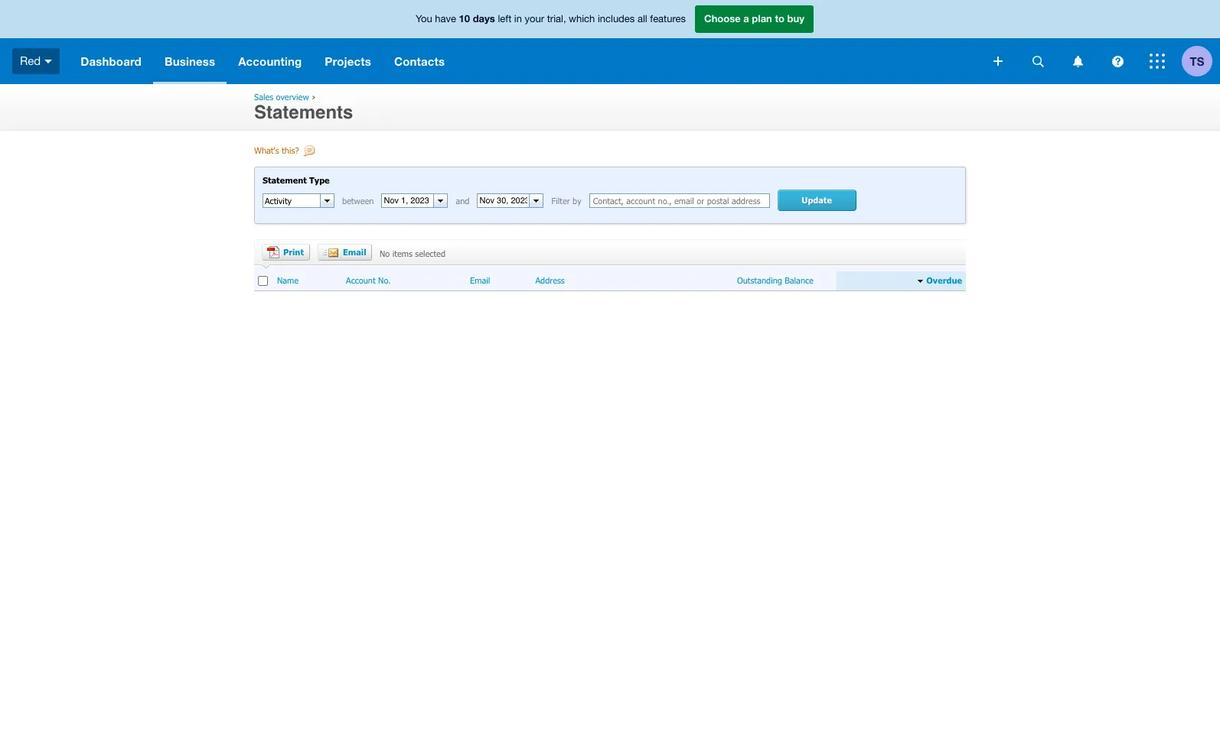 Task type: vqa. For each thing, say whether or not it's contained in the screenshot.
in
yes



Task type: describe. For each thing, give the bounding box(es) containing it.
choose a plan to buy
[[704, 12, 804, 25]]

ts
[[1190, 54, 1204, 68]]

update link
[[777, 190, 856, 211]]

selected
[[415, 249, 445, 259]]

account
[[346, 276, 376, 286]]

balance
[[785, 276, 814, 286]]

items
[[392, 249, 412, 259]]

address
[[535, 276, 565, 286]]

what's this?
[[254, 145, 299, 155]]

no items selected
[[380, 249, 445, 259]]

a
[[743, 12, 749, 25]]

10
[[459, 12, 470, 25]]

print link
[[262, 244, 310, 261]]

statement
[[263, 175, 307, 185]]

contacts button
[[383, 38, 456, 84]]

dashboard
[[81, 54, 142, 68]]

trial,
[[547, 13, 566, 25]]

outstanding balance
[[737, 276, 814, 286]]

business
[[165, 54, 215, 68]]

red button
[[0, 38, 69, 84]]

account no.
[[346, 276, 391, 286]]

1 horizontal spatial svg image
[[993, 57, 1003, 66]]

statements
[[254, 102, 353, 123]]

account no. link
[[346, 276, 391, 287]]

you have 10 days left in your trial, which includes all features
[[416, 12, 686, 25]]

have
[[435, 13, 456, 25]]

which
[[569, 13, 595, 25]]

0 vertical spatial email
[[343, 247, 366, 257]]

overview
[[276, 92, 309, 102]]

print
[[283, 247, 304, 257]]

and
[[456, 196, 470, 206]]

address link
[[535, 276, 565, 287]]

between
[[342, 196, 374, 206]]

statement type
[[263, 175, 330, 185]]

red
[[20, 54, 41, 67]]

Contact, account no., email or postal address text field
[[589, 194, 770, 208]]

you
[[416, 13, 432, 25]]

buy
[[787, 12, 804, 25]]



Task type: locate. For each thing, give the bounding box(es) containing it.
overdue
[[926, 276, 962, 286]]

accounting button
[[227, 38, 313, 84]]

projects button
[[313, 38, 383, 84]]

accounting
[[238, 54, 302, 68]]

name link
[[277, 276, 299, 287]]

features
[[650, 13, 686, 25]]

contacts
[[394, 54, 445, 68]]

your
[[525, 13, 544, 25]]

includes
[[598, 13, 635, 25]]

›
[[312, 92, 316, 102]]

1 vertical spatial email
[[470, 276, 490, 286]]

left
[[498, 13, 511, 25]]

dashboard link
[[69, 38, 153, 84]]

update
[[802, 195, 832, 205]]

1 vertical spatial email link
[[470, 276, 490, 287]]

this?
[[282, 145, 299, 155]]

name
[[277, 276, 299, 286]]

days
[[473, 12, 495, 25]]

None text field
[[263, 195, 320, 208]]

0 horizontal spatial email link
[[318, 244, 372, 261]]

banner containing ts
[[0, 0, 1220, 84]]

type
[[309, 175, 330, 185]]

outstanding balance link
[[737, 276, 814, 287]]

outstanding
[[737, 276, 782, 286]]

to
[[775, 12, 784, 25]]

no
[[380, 249, 390, 259]]

by
[[573, 196, 581, 206]]

email
[[343, 247, 366, 257], [470, 276, 490, 286]]

None text field
[[382, 195, 434, 208], [478, 195, 529, 208], [382, 195, 434, 208], [478, 195, 529, 208]]

filter by
[[551, 196, 581, 206]]

0 horizontal spatial email
[[343, 247, 366, 257]]

in
[[514, 13, 522, 25]]

svg image
[[1150, 54, 1165, 69], [1032, 55, 1044, 67], [1073, 55, 1083, 67], [1112, 55, 1123, 67]]

svg image inside the red popup button
[[45, 60, 52, 63]]

no.
[[378, 276, 391, 286]]

filter
[[551, 196, 570, 206]]

email up account
[[343, 247, 366, 257]]

plan
[[752, 12, 772, 25]]

sales
[[254, 92, 273, 102]]

email link
[[318, 244, 372, 261], [470, 276, 490, 287]]

1 horizontal spatial email link
[[470, 276, 490, 287]]

business button
[[153, 38, 227, 84]]

what's this? link
[[254, 145, 317, 159]]

what's
[[254, 145, 279, 155]]

None checkbox
[[258, 276, 268, 286]]

sales overview › statements
[[254, 92, 353, 123]]

0 vertical spatial email link
[[318, 244, 372, 261]]

all
[[637, 13, 647, 25]]

choose
[[704, 12, 741, 25]]

ts button
[[1182, 38, 1220, 84]]

banner
[[0, 0, 1220, 84]]

0 horizontal spatial svg image
[[45, 60, 52, 63]]

email left address
[[470, 276, 490, 286]]

projects
[[325, 54, 371, 68]]

svg image
[[993, 57, 1003, 66], [45, 60, 52, 63]]

1 horizontal spatial email
[[470, 276, 490, 286]]

sales overview link
[[254, 92, 309, 102]]

overdue link
[[923, 276, 962, 287]]

email link left the address link
[[470, 276, 490, 287]]

email link up account
[[318, 244, 372, 261]]



